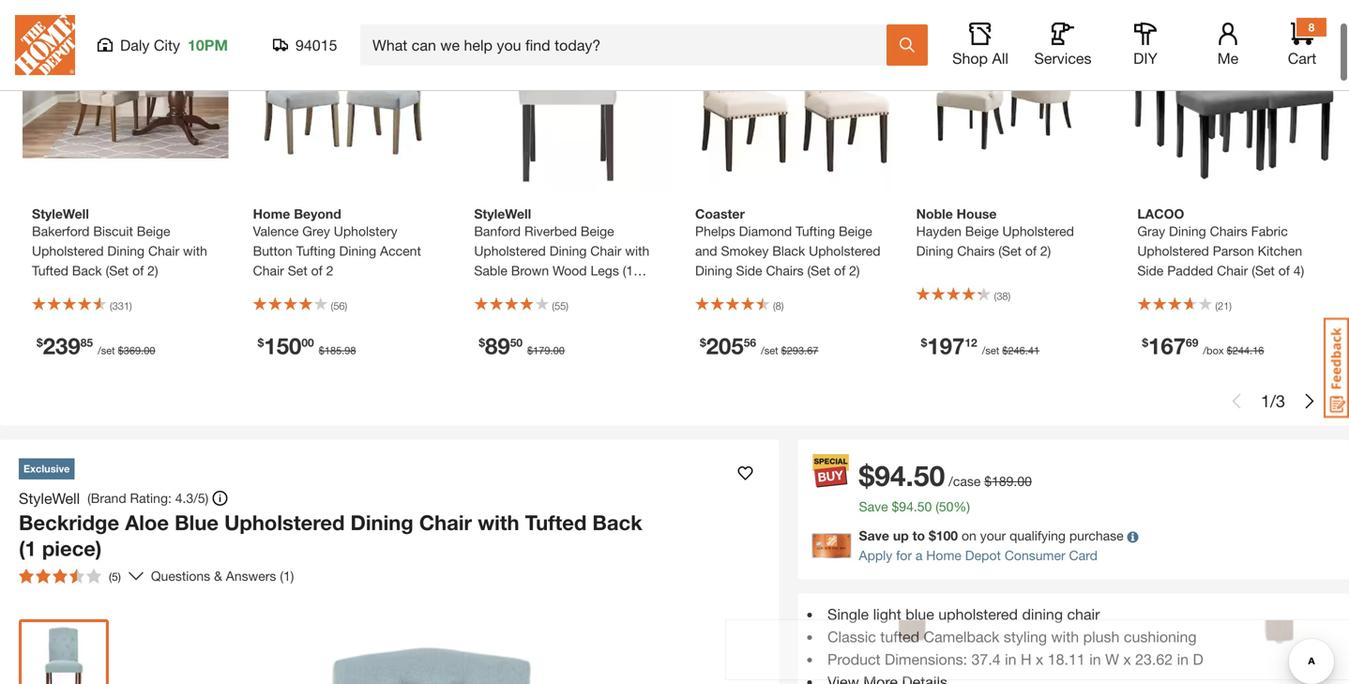 Task type: describe. For each thing, give the bounding box(es) containing it.
1
[[1261, 405, 1271, 425]]

riverbed
[[525, 238, 577, 253]]

piece) inside 'stylewell banford riverbed beige upholstered dining chair with sable brown wood legs (1 piece)'
[[474, 297, 510, 312]]

product
[[828, 665, 881, 682]]

blue
[[906, 620, 935, 637]]

consumer
[[1005, 562, 1066, 577]]

save $ 94 . 50 ( 50 %)
[[859, 513, 970, 529]]

3.5 stars image
[[19, 583, 101, 598]]

37.4
[[972, 665, 1001, 682]]

2
[[326, 277, 334, 292]]

city
[[154, 36, 180, 54]]

styling
[[1004, 642, 1047, 660]]

%)
[[954, 513, 970, 529]]

beyond
[[294, 220, 341, 236]]

1 vertical spatial home
[[927, 562, 962, 577]]

gray
[[1138, 238, 1166, 253]]

(1 inside beckridge aloe blue upholstered dining chair with tufted back (1 piece)
[[19, 550, 36, 575]]

197
[[928, 346, 965, 373]]

18.11
[[1048, 665, 1086, 682]]

to
[[913, 542, 925, 558]]

2) inside noble house hayden beige upholstered dining chairs (set of 2)
[[1041, 257, 1051, 273]]

info image
[[1128, 546, 1139, 557]]

depot
[[966, 562, 1001, 577]]

chair inside beckridge aloe blue upholstered dining chair with tufted back (1 piece)
[[419, 524, 472, 549]]

$ up up at the bottom right
[[892, 513, 899, 529]]

qualifying
[[1010, 542, 1066, 558]]

$ for 205
[[700, 350, 706, 363]]

( 56 )
[[331, 314, 347, 326]]

239
[[43, 346, 80, 373]]

$ 94 . 50 /case $ 189 . 00
[[859, 473, 1032, 506]]

dining inside coaster phelps diamond tufting beige and smokey black upholstered dining side chairs (set of 2)
[[695, 277, 733, 292]]

50 inside $ 89 50
[[510, 350, 523, 363]]

( 331 )
[[110, 314, 132, 326]]

/5)
[[194, 505, 209, 520]]

chair inside lacoo gray dining chairs fabric upholstered parson kitchen side padded chair (set of 4)
[[1217, 277, 1249, 292]]

shop all button
[[951, 23, 1011, 68]]

upholstery
[[334, 238, 398, 253]]

save for save $ 94 . 50 ( 50 %)
[[859, 513, 888, 529]]

56 inside $ 205 56
[[744, 350, 756, 363]]

94015
[[296, 36, 337, 54]]

upholstered inside noble house hayden beige upholstered dining chairs (set of 2)
[[1003, 238, 1075, 253]]

$ for 239
[[37, 350, 43, 363]]

4 ) from the left
[[1230, 314, 1232, 326]]

chair inside 'stylewell banford riverbed beige upholstered dining chair with sable brown wood legs (1 piece)'
[[591, 257, 622, 273]]

grey
[[302, 238, 330, 253]]

coaster phelps diamond tufting beige and smokey black upholstered dining side chairs (set of 2)
[[695, 220, 881, 292]]

$ inside $ 94 . 50 /case $ 189 . 00
[[985, 488, 992, 503]]

(5) link
[[11, 575, 143, 605]]

50 up save $ 94 . 50 ( 50 %)
[[914, 473, 945, 506]]

( for upholstered
[[1216, 314, 1218, 326]]

(set inside lacoo gray dining chairs fabric upholstered parson kitchen side padded chair (set of 4)
[[1252, 277, 1275, 292]]

your
[[980, 542, 1006, 558]]

1 in from the left
[[1005, 665, 1017, 682]]

on
[[962, 542, 977, 558]]

189
[[992, 488, 1014, 503]]

diamond
[[739, 238, 792, 253]]

plush
[[1084, 642, 1120, 660]]

$100
[[929, 542, 958, 558]]

94015 button
[[273, 36, 338, 54]]

2) inside coaster phelps diamond tufting beige and smokey black upholstered dining side chairs (set of 2)
[[849, 277, 860, 292]]

beige for biscuit
[[137, 238, 170, 253]]

(set inside noble house hayden beige upholstered dining chairs (set of 2)
[[999, 257, 1022, 273]]

beige for hayden
[[966, 238, 999, 253]]

(5) button
[[11, 575, 128, 605]]

bakerford biscuit beige upholstered dining chair with tufted back (set of 2) image
[[23, 0, 229, 207]]

3 in from the left
[[1177, 665, 1189, 682]]

smokey
[[721, 257, 769, 273]]

up
[[893, 542, 909, 558]]

h
[[1021, 665, 1032, 682]]

aloe
[[125, 524, 169, 549]]

legs
[[591, 277, 619, 292]]

beckridge aloe blue upholstered dining chair with tufted back (1 piece)
[[19, 524, 643, 575]]

$ for 89
[[479, 350, 485, 363]]

dining inside 'stylewell banford riverbed beige upholstered dining chair with sable brown wood legs (1 piece)'
[[550, 257, 587, 273]]

$ 205 56
[[700, 346, 756, 373]]

tufted inside stylewell bakerford biscuit beige upholstered dining chair with tufted back (set of 2)
[[32, 277, 68, 292]]

wood
[[553, 277, 587, 292]]

upholstered
[[939, 620, 1018, 637]]

diy button
[[1116, 23, 1176, 68]]

tufting inside the home beyond valence grey upholstery button tufting dining accent chair set of 2
[[296, 257, 336, 273]]

side inside lacoo gray dining chairs fabric upholstered parson kitchen side padded chair (set of 4)
[[1138, 277, 1164, 292]]

$ 89 50
[[479, 346, 523, 373]]

/case
[[949, 488, 981, 503]]

150
[[264, 346, 302, 373]]

save up to $100 on your qualifying purchase
[[859, 542, 1128, 558]]

. up save $ 94 . 50 ( 50 %)
[[906, 473, 914, 506]]

parson
[[1213, 257, 1255, 273]]

. inside $ 94 . 50 /case $ 189 . 00
[[1014, 488, 1018, 503]]

of inside lacoo gray dining chairs fabric upholstered parson kitchen side padded chair (set of 4)
[[1279, 277, 1290, 292]]

of inside the home beyond valence grey upholstery button tufting dining accent chair set of 2
[[311, 277, 323, 292]]

back inside stylewell bakerford biscuit beige upholstered dining chair with tufted back (set of 2)
[[72, 277, 102, 292]]

coaster
[[695, 220, 745, 236]]

camelback
[[924, 642, 1000, 660]]

( 55
[[552, 314, 566, 326]]

apply
[[859, 562, 893, 577]]

daly
[[120, 36, 150, 54]]

stylewell link
[[19, 501, 87, 524]]

(1)
[[280, 582, 294, 598]]

dining inside stylewell bakerford biscuit beige upholstered dining chair with tufted back (set of 2)
[[107, 257, 145, 273]]

noble house hayden beige upholstered dining chairs (set of 2)
[[917, 220, 1075, 273]]

home inside the home beyond valence grey upholstery button tufting dining accent chair set of 2
[[253, 220, 290, 236]]

save for save up to $100 on your qualifying purchase
[[859, 542, 890, 558]]

phelps
[[695, 238, 736, 253]]

kitchen
[[1258, 257, 1303, 273]]

4.3
[[175, 505, 194, 520]]

back inside beckridge aloe blue upholstered dining chair with tufted back (1 piece)
[[593, 524, 643, 549]]

stylewell banford riverbed beige upholstered dining chair with sable brown wood legs (1 piece)
[[474, 220, 650, 312]]

21
[[1218, 314, 1230, 326]]

50 up $100
[[939, 513, 954, 529]]

( 21 )
[[1216, 314, 1232, 326]]

89
[[485, 346, 510, 373]]

23.62
[[1136, 665, 1173, 682]]

padded
[[1168, 277, 1214, 292]]

chair inside the home beyond valence grey upholstery button tufting dining accent chair set of 2
[[253, 277, 284, 292]]



Task type: vqa. For each thing, say whether or not it's contained in the screenshot.
& within the Button
no



Task type: locate. For each thing, give the bounding box(es) containing it.
with inside stylewell bakerford biscuit beige upholstered dining chair with tufted back (set of 2)
[[183, 257, 207, 273]]

tufting
[[796, 238, 835, 253], [296, 257, 336, 273]]

$ right /case at bottom right
[[985, 488, 992, 503]]

2 horizontal spatial in
[[1177, 665, 1189, 682]]

for
[[896, 562, 912, 577]]

me
[[1218, 49, 1239, 67]]

stylewell inside 'stylewell banford riverbed beige upholstered dining chair with sable brown wood legs (1 piece)'
[[474, 220, 531, 236]]

00
[[302, 350, 314, 363], [1018, 488, 1032, 503]]

hayden
[[917, 238, 962, 253]]

beige
[[137, 238, 170, 253], [581, 238, 614, 253], [839, 238, 873, 253], [966, 238, 999, 253]]

dining
[[1022, 620, 1063, 637]]

50
[[510, 350, 523, 363], [914, 473, 945, 506], [918, 513, 932, 529], [939, 513, 954, 529]]

(1 inside 'stylewell banford riverbed beige upholstered dining chair with sable brown wood legs (1 piece)'
[[623, 277, 634, 292]]

) down stylewell bakerford biscuit beige upholstered dining chair with tufted back (set of 2) in the top of the page
[[130, 314, 132, 326]]

0 horizontal spatial back
[[72, 277, 102, 292]]

cart 8
[[1288, 21, 1317, 67]]

150 00
[[264, 346, 314, 373]]

single
[[828, 620, 869, 637]]

piece)
[[474, 297, 510, 312], [42, 550, 102, 575]]

beige inside stylewell bakerford biscuit beige upholstered dining chair with tufted back (set of 2)
[[137, 238, 170, 253]]

1 horizontal spatial chairs
[[957, 257, 995, 273]]

purchase
[[1070, 542, 1124, 558]]

0 horizontal spatial x
[[1036, 665, 1044, 682]]

valence grey upholstery button tufting dining accent chair set of 2 image
[[244, 0, 450, 207]]

hayden beige upholstered dining chairs (set of 2) image
[[907, 0, 1113, 207]]

upholstered inside 'stylewell banford riverbed beige upholstered dining chair with sable brown wood legs (1 piece)'
[[474, 257, 546, 273]]

upholstered
[[1003, 238, 1075, 253], [32, 257, 104, 273], [474, 257, 546, 273], [809, 257, 881, 273], [1138, 257, 1210, 273], [224, 524, 345, 549]]

tufting inside coaster phelps diamond tufting beige and smokey black upholstered dining side chairs (set of 2)
[[796, 238, 835, 253]]

1 x from the left
[[1036, 665, 1044, 682]]

beige left hayden
[[839, 238, 873, 253]]

chairs inside coaster phelps diamond tufting beige and smokey black upholstered dining side chairs (set of 2)
[[766, 277, 804, 292]]

in
[[1005, 665, 1017, 682], [1090, 665, 1102, 682], [1177, 665, 1189, 682]]

banford
[[474, 238, 521, 253]]

brown
[[511, 277, 549, 292]]

stylewell up "banford"
[[474, 220, 531, 236]]

1 horizontal spatial back
[[593, 524, 643, 549]]

sable
[[474, 277, 508, 292]]

stylewell inside stylewell bakerford biscuit beige upholstered dining chair with tufted back (set of 2)
[[32, 220, 89, 236]]

stylewell inside stylewell link
[[19, 504, 80, 521]]

2) inside stylewell bakerford biscuit beige upholstered dining chair with tufted back (set of 2)
[[148, 277, 158, 292]]

2 in from the left
[[1090, 665, 1102, 682]]

stylewell up bakerford
[[32, 220, 89, 236]]

) down the home beyond valence grey upholstery button tufting dining accent chair set of 2
[[345, 314, 347, 326]]

classic
[[828, 642, 876, 660]]

(set inside coaster phelps diamond tufting beige and smokey black upholstered dining side chairs (set of 2)
[[808, 277, 831, 292]]

d
[[1193, 665, 1204, 682]]

3 beige from the left
[[839, 238, 873, 253]]

55
[[555, 314, 566, 326]]

1 horizontal spatial x
[[1124, 665, 1132, 682]]

1 horizontal spatial piece)
[[474, 297, 510, 312]]

x
[[1036, 665, 1044, 682], [1124, 665, 1132, 682]]

the home depot logo image
[[15, 15, 75, 75]]

x right h
[[1036, 665, 1044, 682]]

apply for a home depot consumer card
[[859, 562, 1098, 577]]

light
[[873, 620, 902, 637]]

00 inside 150 00
[[302, 350, 314, 363]]

upholstered inside coaster phelps diamond tufting beige and smokey black upholstered dining side chairs (set of 2)
[[809, 257, 881, 273]]

( 8 )
[[773, 314, 784, 326]]

0 horizontal spatial 00
[[302, 350, 314, 363]]

x right "w"
[[1124, 665, 1132, 682]]

0 vertical spatial exclusive
[[32, 6, 91, 22]]

1 side from the left
[[736, 277, 763, 292]]

1 horizontal spatial side
[[1138, 277, 1164, 292]]

2 beige from the left
[[581, 238, 614, 253]]

valence
[[253, 238, 299, 253]]

) for 00
[[345, 314, 347, 326]]

tufted inside beckridge aloe blue upholstered dining chair with tufted back (1 piece)
[[525, 524, 587, 549]]

tufted
[[881, 642, 920, 660]]

1 vertical spatial piece)
[[42, 550, 102, 575]]

1 horizontal spatial tufted
[[525, 524, 587, 549]]

2 x from the left
[[1124, 665, 1132, 682]]

chairs down the black at the right
[[766, 277, 804, 292]]

0 vertical spatial save
[[859, 513, 888, 529]]

side down 'gray'
[[1138, 277, 1164, 292]]

aloe walnut stylewell dining chairs b6767c 2 64.0 image
[[23, 637, 105, 684]]

chairs inside lacoo gray dining chairs fabric upholstered parson kitchen side padded chair (set of 4)
[[1210, 238, 1248, 253]]

chairs inside noble house hayden beige upholstered dining chairs (set of 2)
[[957, 257, 995, 273]]

beige down "house"
[[966, 238, 999, 253]]

$ inside $ 239 85
[[37, 350, 43, 363]]

of
[[1026, 257, 1037, 273], [132, 277, 144, 292], [311, 277, 323, 292], [834, 277, 846, 292], [1279, 277, 1290, 292]]

8
[[1309, 21, 1315, 34], [776, 314, 782, 326]]

94 up up at the bottom right
[[899, 513, 914, 529]]

(set inside stylewell bakerford biscuit beige upholstered dining chair with tufted back (set of 2)
[[106, 277, 129, 292]]

) for 205
[[782, 314, 784, 326]]

$ up save $ 94 . 50 ( 50 %)
[[859, 473, 875, 506]]

fabric
[[1252, 238, 1288, 253]]

1 vertical spatial 8
[[776, 314, 782, 326]]

1 vertical spatial 00
[[1018, 488, 1032, 503]]

phelps diamond tufting beige and smokey black upholstered dining side chairs (set of 2) image
[[686, 0, 892, 207]]

dining inside the home beyond valence grey upholstery button tufting dining accent chair set of 2
[[339, 257, 376, 273]]

stylewell for 239
[[32, 220, 89, 236]]

with inside single light blue upholstered dining chair classic tufted camelback styling with plush cushioning product dimensions: 37.4 in h x 18.11 in w x 23.62 in d
[[1052, 642, 1079, 660]]

0 horizontal spatial in
[[1005, 665, 1017, 682]]

piece) inside beckridge aloe blue upholstered dining chair with tufted back (1 piece)
[[42, 550, 102, 575]]

1 vertical spatial tufted
[[525, 524, 587, 549]]

(1 right legs
[[623, 277, 634, 292]]

2)
[[1041, 257, 1051, 273], [148, 277, 158, 292], [849, 277, 860, 292]]

0 vertical spatial 94
[[875, 473, 906, 506]]

$ 239 85
[[37, 346, 93, 373]]

apply now image
[[812, 548, 859, 572]]

1 horizontal spatial 56
[[744, 350, 756, 363]]

1 vertical spatial save
[[859, 542, 890, 558]]

chairs up parson at the right top
[[1210, 238, 1248, 253]]

(5)
[[109, 584, 121, 598]]

0 vertical spatial 00
[[302, 350, 314, 363]]

( for and
[[773, 314, 776, 326]]

card
[[1069, 562, 1098, 577]]

56 down 2
[[333, 314, 345, 326]]

tufted
[[32, 277, 68, 292], [525, 524, 587, 549]]

all
[[992, 49, 1009, 67]]

0 vertical spatial (1
[[623, 277, 634, 292]]

2 save from the top
[[859, 542, 890, 558]]

shop
[[953, 49, 988, 67]]

home beyond valence grey upholstery button tufting dining accent chair set of 2
[[253, 220, 421, 292]]

205
[[706, 346, 744, 373]]

50 up to
[[918, 513, 932, 529]]

) down parson at the right top
[[1230, 314, 1232, 326]]

beige right biscuit
[[137, 238, 170, 253]]

with inside beckridge aloe blue upholstered dining chair with tufted back (1 piece)
[[478, 524, 520, 549]]

chair
[[1068, 620, 1100, 637]]

upholstered inside stylewell bakerford biscuit beige upholstered dining chair with tufted back (set of 2)
[[32, 257, 104, 273]]

(brand rating: 4.3 /5)
[[87, 505, 209, 520]]

0 horizontal spatial tufting
[[296, 257, 336, 273]]

house
[[957, 220, 997, 236]]

1 vertical spatial 56
[[744, 350, 756, 363]]

daly city 10pm
[[120, 36, 228, 54]]

stylewell up beckridge
[[19, 504, 80, 521]]

accent
[[380, 257, 421, 273]]

in left d
[[1177, 665, 1189, 682]]

black
[[773, 257, 805, 273]]

What can we help you find today? search field
[[373, 25, 886, 65]]

home
[[253, 220, 290, 236], [927, 562, 962, 577]]

2 horizontal spatial chairs
[[1210, 238, 1248, 253]]

$ down sable at the top
[[479, 350, 485, 363]]

50 down brown
[[510, 350, 523, 363]]

home down $100
[[927, 562, 962, 577]]

1 vertical spatial back
[[593, 524, 643, 549]]

0 horizontal spatial (1
[[19, 550, 36, 575]]

(1 up 3.5 stars image
[[19, 550, 36, 575]]

0 vertical spatial home
[[253, 220, 290, 236]]

0 vertical spatial chairs
[[1210, 238, 1248, 253]]

0 horizontal spatial tufted
[[32, 277, 68, 292]]

56 down the smokey
[[744, 350, 756, 363]]

0 vertical spatial tufted
[[32, 277, 68, 292]]

10pm
[[188, 36, 228, 54]]

beige inside 'stylewell banford riverbed beige upholstered dining chair with sable brown wood legs (1 piece)'
[[581, 238, 614, 253]]

beige for riverbed
[[581, 238, 614, 253]]

.
[[906, 473, 914, 506], [1014, 488, 1018, 503], [914, 513, 918, 529]]

94 up save $ 94 . 50 ( 50 %)
[[875, 473, 906, 506]]

00 right 189
[[1018, 488, 1032, 503]]

beckridge
[[19, 524, 119, 549]]

0 horizontal spatial chairs
[[766, 277, 804, 292]]

1 vertical spatial exclusive
[[23, 477, 70, 489]]

00 inside $ 94 . 50 /case $ 189 . 00
[[1018, 488, 1032, 503]]

services
[[1035, 49, 1092, 67]]

set
[[288, 277, 308, 292]]

167
[[1149, 346, 1186, 373]]

0 vertical spatial 8
[[1309, 21, 1315, 34]]

8 for (
[[776, 314, 782, 326]]

chair
[[148, 257, 179, 273], [591, 257, 622, 273], [253, 277, 284, 292], [1217, 277, 1249, 292], [419, 524, 472, 549]]

of inside stylewell bakerford biscuit beige upholstered dining chair with tufted back (set of 2)
[[132, 277, 144, 292]]

4)
[[1294, 277, 1305, 292]]

1 horizontal spatial tufting
[[796, 238, 835, 253]]

tufting down grey
[[296, 257, 336, 273]]

banford riverbed beige upholstered dining chair with sable brown wood legs (1 piece) image
[[465, 0, 671, 207]]

1 save from the top
[[859, 513, 888, 529]]

) down the black at the right
[[782, 314, 784, 326]]

$ left 85
[[37, 350, 43, 363]]

( for dining
[[110, 314, 112, 326]]

side down the smokey
[[736, 277, 763, 292]]

2 vertical spatial chairs
[[766, 277, 804, 292]]

noble
[[917, 220, 953, 236]]

1 horizontal spatial 8
[[1309, 21, 1315, 34]]

beige inside noble house hayden beige upholstered dining chairs (set of 2)
[[966, 238, 999, 253]]

in left "w"
[[1090, 665, 1102, 682]]

beige up legs
[[581, 238, 614, 253]]

1 vertical spatial (1
[[19, 550, 36, 575]]

dining inside noble house hayden beige upholstered dining chairs (set of 2)
[[917, 257, 954, 273]]

chairs down "house"
[[957, 257, 995, 273]]

2 horizontal spatial 2)
[[1041, 257, 1051, 273]]

upholstered inside lacoo gray dining chairs fabric upholstered parson kitchen side padded chair (set of 4)
[[1138, 257, 1210, 273]]

0 vertical spatial tufting
[[796, 238, 835, 253]]

85
[[80, 350, 93, 363]]

) for 239
[[130, 314, 132, 326]]

side
[[736, 277, 763, 292], [1138, 277, 1164, 292]]

side inside coaster phelps diamond tufting beige and smokey black upholstered dining side chairs (set of 2)
[[736, 277, 763, 292]]

button
[[253, 257, 293, 273]]

stylewell
[[32, 220, 89, 236], [474, 220, 531, 236], [19, 504, 80, 521]]

1 horizontal spatial home
[[927, 562, 962, 577]]

1 vertical spatial tufting
[[296, 257, 336, 273]]

8 down the black at the right
[[776, 314, 782, 326]]

0 vertical spatial piece)
[[474, 297, 510, 312]]

2 side from the left
[[1138, 277, 1164, 292]]

stylewell for 89
[[474, 220, 531, 236]]

1 horizontal spatial in
[[1090, 665, 1102, 682]]

00 down set
[[302, 350, 314, 363]]

beige inside coaster phelps diamond tufting beige and smokey black upholstered dining side chairs (set of 2)
[[839, 238, 873, 253]]

0 vertical spatial 56
[[333, 314, 345, 326]]

lacoo
[[1138, 220, 1185, 236]]

$ down 'and'
[[700, 350, 706, 363]]

and
[[695, 257, 718, 273]]

1 ) from the left
[[130, 314, 132, 326]]

3
[[1276, 405, 1286, 425]]

$
[[37, 350, 43, 363], [479, 350, 485, 363], [700, 350, 706, 363], [859, 473, 875, 506], [985, 488, 992, 503], [892, 513, 899, 529]]

stylewell bakerford biscuit beige upholstered dining chair with tufted back (set of 2)
[[32, 220, 207, 292]]

$ for 94
[[859, 473, 875, 506]]

feedback link image
[[1324, 317, 1350, 419]]

( for button
[[331, 314, 333, 326]]

$ inside $ 89 50
[[479, 350, 485, 363]]

. up to
[[914, 513, 918, 529]]

blue
[[175, 524, 219, 549]]

home up valence
[[253, 220, 290, 236]]

(brand
[[87, 505, 126, 520]]

1 horizontal spatial 00
[[1018, 488, 1032, 503]]

0 vertical spatial back
[[72, 277, 102, 292]]

piece) down sable at the top
[[474, 297, 510, 312]]

(1
[[623, 277, 634, 292], [19, 550, 36, 575]]

in left h
[[1005, 665, 1017, 682]]

4 beige from the left
[[966, 238, 999, 253]]

1 beige from the left
[[137, 238, 170, 253]]

0 horizontal spatial 8
[[776, 314, 782, 326]]

1 horizontal spatial (1
[[623, 277, 634, 292]]

upholstered inside beckridge aloe blue upholstered dining chair with tufted back (1 piece)
[[224, 524, 345, 549]]

0 horizontal spatial 2)
[[148, 277, 158, 292]]

of inside coaster phelps diamond tufting beige and smokey black upholstered dining side chairs (set of 2)
[[834, 277, 846, 292]]

tufting up the black at the right
[[796, 238, 835, 253]]

0 horizontal spatial 56
[[333, 314, 345, 326]]

of inside noble house hayden beige upholstered dining chairs (set of 2)
[[1026, 257, 1037, 273]]

$ inside $ 205 56
[[700, 350, 706, 363]]

0 horizontal spatial home
[[253, 220, 290, 236]]

1 vertical spatial chairs
[[957, 257, 995, 273]]

piece) down beckridge
[[42, 550, 102, 575]]

gray dining chairs fabric upholstered parson kitchen side padded chair (set of 4) image
[[1128, 0, 1335, 207]]

8 for cart
[[1309, 21, 1315, 34]]

with inside 'stylewell banford riverbed beige upholstered dining chair with sable brown wood legs (1 piece)'
[[625, 257, 650, 273]]

)
[[130, 314, 132, 326], [345, 314, 347, 326], [782, 314, 784, 326], [1230, 314, 1232, 326]]

dining inside lacoo gray dining chairs fabric upholstered parson kitchen side padded chair (set of 4)
[[1169, 238, 1207, 253]]

1 vertical spatial 94
[[899, 513, 914, 529]]

chair inside stylewell bakerford biscuit beige upholstered dining chair with tufted back (set of 2)
[[148, 257, 179, 273]]

bakerford
[[32, 238, 90, 253]]

8 inside cart 8
[[1309, 21, 1315, 34]]

dining inside beckridge aloe blue upholstered dining chair with tufted back (1 piece)
[[351, 524, 414, 549]]

1 horizontal spatial 2)
[[849, 277, 860, 292]]

dimensions:
[[885, 665, 968, 682]]

lacoo gray dining chairs fabric upholstered parson kitchen side padded chair (set of 4)
[[1138, 220, 1305, 292]]

0 horizontal spatial side
[[736, 277, 763, 292]]

single light blue upholstered dining chair classic tufted camelback styling with plush cushioning product dimensions: 37.4 in h x 18.11 in w x 23.62 in d
[[828, 620, 1204, 682]]

8 up the cart
[[1309, 21, 1315, 34]]

3 ) from the left
[[782, 314, 784, 326]]

apply for a home depot consumer card link
[[859, 562, 1098, 577]]

2 ) from the left
[[345, 314, 347, 326]]

(1) link
[[151, 581, 294, 600]]

0 horizontal spatial piece)
[[42, 550, 102, 575]]

. right /case at bottom right
[[1014, 488, 1018, 503]]



